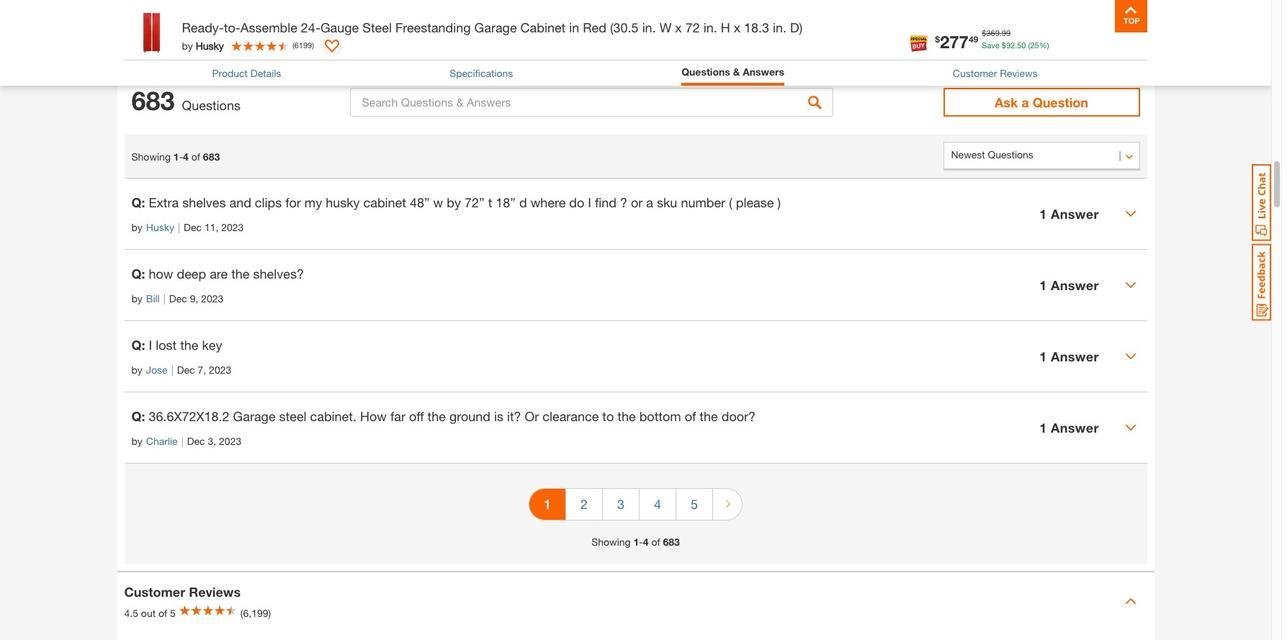 Task type: locate. For each thing, give the bounding box(es) containing it.
1 horizontal spatial )
[[778, 195, 781, 211]]

question
[[1033, 95, 1089, 110]]

0 horizontal spatial showing 1 - 4 of 683
[[131, 150, 220, 163]]

0 vertical spatial 5
[[691, 497, 698, 512]]

3 answer from the top
[[1051, 349, 1099, 364]]

1 1 answer from the top
[[1040, 206, 1099, 222]]

0 vertical spatial &
[[191, 16, 199, 32]]

4.5
[[124, 607, 138, 619]]

4 1 answer from the top
[[1040, 420, 1099, 436]]

| for 36.6x72x18.2
[[181, 435, 184, 448]]

2 q: from the top
[[131, 266, 145, 282]]

1 horizontal spatial $
[[982, 28, 987, 37]]

1 horizontal spatial answers
[[743, 66, 785, 78]]

3 link
[[603, 489, 639, 520]]

by left 'charlie' button
[[131, 435, 143, 448]]

customer reviews button
[[953, 65, 1038, 81], [953, 65, 1038, 81]]

2 horizontal spatial in.
[[773, 19, 787, 35]]

( right 50
[[1028, 40, 1030, 49]]

2023 right 11,
[[221, 221, 244, 234]]

2023 for lost
[[209, 364, 231, 376]]

1 horizontal spatial customer
[[953, 67, 997, 79]]

7,
[[198, 364, 206, 376]]

q: for q: 36.6x72x18.2 garage steel cabinet. how far off the ground is it? or clearance to the bottom of the door?
[[131, 409, 145, 425]]

1 vertical spatial answers
[[743, 66, 785, 78]]

1 horizontal spatial 5
[[691, 497, 698, 512]]

reviews
[[1000, 67, 1038, 79], [189, 584, 241, 600]]

q:
[[131, 195, 145, 211], [131, 266, 145, 282], [131, 337, 145, 353], [131, 409, 145, 425]]

by right w
[[447, 195, 461, 211]]

3,
[[208, 435, 216, 448]]

( 6199 )
[[292, 40, 314, 50]]

details
[[251, 67, 281, 79]]

1 q: from the top
[[131, 195, 145, 211]]

showing 1 - 4 of 683 up extra
[[131, 150, 220, 163]]

| right 'charlie' button
[[181, 435, 184, 448]]

2 caret image from the top
[[1125, 351, 1136, 363]]

1 vertical spatial husky
[[146, 221, 174, 234]]

by for 36.6x72x18.2 garage steel cabinet. how far off the ground is it? or clearance to the bottom of the door?
[[131, 435, 143, 448]]

2 in. from the left
[[704, 19, 717, 35]]

0 vertical spatial showing
[[131, 150, 171, 163]]

q: 36.6x72x18.2 garage steel cabinet. how far off the ground is it? or clearance to the bottom of the door?
[[131, 409, 756, 425]]

husky down ready-
[[196, 39, 224, 52]]

in
[[569, 19, 579, 35]]

of inside questions element
[[685, 409, 696, 425]]

1 vertical spatial 5
[[170, 607, 176, 619]]

0 vertical spatial 4
[[183, 150, 189, 163]]

1 answer from the top
[[1051, 206, 1099, 222]]

3 1 answer from the top
[[1040, 349, 1099, 364]]

$ down 99
[[1002, 40, 1006, 49]]

4 q: from the top
[[131, 409, 145, 425]]

0 horizontal spatial in.
[[642, 19, 656, 35]]

1 horizontal spatial .
[[1015, 40, 1017, 49]]

4 up 'shelves'
[[183, 150, 189, 163]]

1 vertical spatial customer
[[124, 584, 185, 600]]

0 horizontal spatial garage
[[233, 409, 276, 425]]

caret image for i lost the key
[[1125, 351, 1136, 363]]

1 horizontal spatial in.
[[704, 19, 717, 35]]

( left please
[[729, 195, 732, 211]]

answer for extra shelves and clips for my husky cabinet 48" w by 72" t 18" d where do i find ? or a sku number ( please )
[[1051, 206, 1099, 222]]

deep
[[177, 266, 206, 282]]

683 questions
[[131, 85, 241, 116]]

1 caret image from the top
[[1125, 280, 1136, 291]]

0 horizontal spatial $
[[935, 33, 940, 44]]

683
[[131, 85, 175, 116], [203, 150, 220, 163], [663, 536, 680, 548]]

1
[[173, 150, 179, 163], [1040, 206, 1047, 222], [1040, 277, 1047, 293], [1040, 349, 1047, 364], [1040, 420, 1047, 436], [634, 536, 639, 548]]

specifications button
[[450, 65, 513, 81], [450, 65, 513, 81]]

0 vertical spatial reviews
[[1000, 67, 1038, 79]]

1 horizontal spatial -
[[639, 536, 643, 548]]

q: how deep are the shelves?
[[131, 266, 304, 282]]

jose
[[146, 364, 168, 376]]

| right husky button
[[178, 221, 180, 234]]

reviews down 50
[[1000, 67, 1038, 79]]

0 horizontal spatial customer
[[124, 584, 185, 600]]

1 vertical spatial a
[[646, 195, 653, 211]]

5 right out
[[170, 607, 176, 619]]

dec left 11,
[[184, 221, 202, 234]]

ground
[[449, 409, 491, 425]]

navigation containing 2
[[529, 479, 743, 535]]

| right bill
[[163, 293, 166, 305]]

99
[[1002, 28, 1011, 37]]

0 horizontal spatial a
[[646, 195, 653, 211]]

clearance
[[543, 409, 599, 425]]

0 horizontal spatial 683
[[131, 85, 175, 116]]

- up 'shelves'
[[179, 150, 183, 163]]

a
[[1022, 95, 1029, 110], [646, 195, 653, 211]]

24-
[[301, 19, 320, 35]]

answer for how deep are the shelves?
[[1051, 277, 1099, 293]]

by for how deep are the shelves?
[[131, 293, 143, 305]]

( inside questions element
[[729, 195, 732, 211]]

683 up 'shelves'
[[203, 150, 220, 163]]

4
[[183, 150, 189, 163], [654, 497, 661, 512], [643, 536, 649, 548]]

showing
[[131, 150, 171, 163], [592, 536, 631, 548]]

) down 24-
[[312, 40, 314, 50]]

0 horizontal spatial husky
[[146, 221, 174, 234]]

2
[[581, 497, 588, 512]]

showing up extra
[[131, 150, 171, 163]]

x right h
[[734, 19, 741, 35]]

by bill | dec 9, 2023
[[131, 293, 224, 305]]

showing 1 - 4 of 683 down "3" link
[[592, 536, 680, 548]]

shelves?
[[253, 266, 304, 282]]

5 link
[[676, 489, 712, 520]]

1 vertical spatial .
[[1015, 40, 1017, 49]]

t
[[488, 195, 492, 211]]

0 horizontal spatial x
[[675, 19, 682, 35]]

customer reviews
[[953, 67, 1038, 79], [124, 584, 241, 600]]

0 horizontal spatial i
[[149, 337, 152, 353]]

bill
[[146, 293, 160, 305]]

i left lost at the left of the page
[[149, 337, 152, 353]]

& inside questions & answers 675 questions
[[191, 16, 199, 32]]

1 horizontal spatial i
[[588, 195, 591, 211]]

answers
[[203, 16, 257, 32], [743, 66, 785, 78]]

$
[[982, 28, 987, 37], [935, 33, 940, 44], [1002, 40, 1006, 49]]

$ right 49
[[982, 28, 987, 37]]

4 down "4" link on the bottom of page
[[643, 536, 649, 548]]

cabinet
[[521, 19, 566, 35]]

of right out
[[158, 607, 167, 619]]

in. left d)
[[773, 19, 787, 35]]

customer up 4.5 out of 5
[[124, 584, 185, 600]]

1 horizontal spatial &
[[733, 66, 740, 78]]

answers for questions & answers
[[743, 66, 785, 78]]

- down "4" link on the bottom of page
[[639, 536, 643, 548]]

questions down the product
[[182, 97, 241, 113]]

$ inside $ 277 49
[[935, 33, 940, 44]]

husky down extra
[[146, 221, 174, 234]]

1 horizontal spatial a
[[1022, 95, 1029, 110]]

| right jose button
[[171, 364, 173, 376]]

2023
[[221, 221, 244, 234], [201, 293, 224, 305], [209, 364, 231, 376], [219, 435, 242, 448]]

the right are
[[231, 266, 250, 282]]

q: extra shelves and clips for my husky cabinet 48" w by 72" t 18" d where do i find ? or a sku number ( please )
[[131, 195, 781, 211]]

charlie
[[146, 435, 178, 448]]

2023 right "9,"
[[201, 293, 224, 305]]

0 vertical spatial husky
[[196, 39, 224, 52]]

dec left "9,"
[[169, 293, 187, 305]]

by
[[182, 39, 193, 52], [447, 195, 461, 211], [131, 221, 143, 234], [131, 293, 143, 305], [131, 364, 143, 376], [131, 435, 143, 448]]

( down assemble
[[292, 40, 294, 50]]

questions up the 675
[[124, 16, 187, 32]]

%)
[[1039, 40, 1049, 49]]

a right or
[[646, 195, 653, 211]]

1 vertical spatial -
[[639, 536, 643, 548]]

by left jose button
[[131, 364, 143, 376]]

0 horizontal spatial showing
[[131, 150, 171, 163]]

w
[[660, 19, 672, 35]]

customer reviews down save
[[953, 67, 1038, 79]]

0 vertical spatial showing 1 - 4 of 683
[[131, 150, 220, 163]]

1 vertical spatial 683
[[203, 150, 220, 163]]

out
[[141, 607, 156, 619]]

$ for 277
[[935, 33, 940, 44]]

q: left lost at the left of the page
[[131, 337, 145, 353]]

by left husky button
[[131, 221, 143, 234]]

2023 for shelves
[[221, 221, 244, 234]]

1 answer for q: how deep are the shelves?
[[1040, 277, 1099, 293]]

off
[[409, 409, 424, 425]]

answers inside questions & answers 675 questions
[[203, 16, 257, 32]]

i right do
[[588, 195, 591, 211]]

0 vertical spatial )
[[312, 40, 314, 50]]

1 horizontal spatial husky
[[196, 39, 224, 52]]

or
[[631, 195, 643, 211]]

customer reviews up 4.5 out of 5
[[124, 584, 241, 600]]

1 answer for q: i lost the key
[[1040, 349, 1099, 364]]

2 1 answer from the top
[[1040, 277, 1099, 293]]

0 horizontal spatial -
[[179, 150, 183, 163]]

0 vertical spatial a
[[1022, 95, 1029, 110]]

0 vertical spatial answers
[[203, 16, 257, 32]]

$ left 49
[[935, 33, 940, 44]]

q: for q: how deep are the shelves?
[[131, 266, 145, 282]]

dec for garage
[[187, 435, 205, 448]]

q: left 36.6x72x18.2
[[131, 409, 145, 425]]

showing 1 - 4 of 683
[[131, 150, 220, 163], [592, 536, 680, 548]]

a inside ask a question button
[[1022, 95, 1029, 110]]

0 horizontal spatial answers
[[203, 16, 257, 32]]

questions
[[124, 16, 187, 32], [144, 39, 189, 52], [682, 66, 730, 78], [182, 97, 241, 113]]

1 horizontal spatial showing
[[592, 536, 631, 548]]

navigation
[[529, 479, 743, 535]]

2023 for deep
[[201, 293, 224, 305]]

1 vertical spatial &
[[733, 66, 740, 78]]

garage left cabinet
[[474, 19, 517, 35]]

a right ask
[[1022, 95, 1029, 110]]

x right w
[[675, 19, 682, 35]]

4 right the 3
[[654, 497, 661, 512]]

door?
[[722, 409, 756, 425]]

the
[[231, 266, 250, 282], [180, 337, 198, 353], [428, 409, 446, 425], [618, 409, 636, 425], [700, 409, 718, 425]]

2 answer from the top
[[1051, 277, 1099, 293]]

dec for shelves
[[184, 221, 202, 234]]

1 horizontal spatial (
[[729, 195, 732, 211]]

product image image
[[128, 7, 175, 54]]

customer
[[953, 67, 997, 79], [124, 584, 185, 600]]

683 down the 675
[[131, 85, 175, 116]]

top button
[[1115, 0, 1147, 32]]

in. left w
[[642, 19, 656, 35]]

extra
[[149, 195, 179, 211]]

1 vertical spatial showing
[[592, 536, 631, 548]]

q: left how
[[131, 266, 145, 282]]

of right the bottom
[[685, 409, 696, 425]]

dec for lost
[[177, 364, 195, 376]]

in. left h
[[704, 19, 717, 35]]

questions & answers
[[682, 66, 785, 78]]

1 horizontal spatial customer reviews
[[953, 67, 1038, 79]]

live chat image
[[1252, 164, 1272, 241]]

1 vertical spatial customer reviews
[[124, 584, 241, 600]]

q: for q: i lost the key
[[131, 337, 145, 353]]

$ for 369
[[982, 28, 987, 37]]

answers for questions & answers 675 questions
[[203, 16, 257, 32]]

d
[[519, 195, 527, 211]]

by left bill button
[[131, 293, 143, 305]]

charlie button
[[146, 434, 178, 449]]

garage left steel
[[233, 409, 276, 425]]

2 vertical spatial 683
[[663, 536, 680, 548]]

683 down "4" link on the bottom of page
[[663, 536, 680, 548]]

dec left '7,'
[[177, 364, 195, 376]]

answer for i lost the key
[[1051, 349, 1099, 364]]

) inside questions element
[[778, 195, 781, 211]]

answers up "by husky"
[[203, 16, 257, 32]]

) right please
[[778, 195, 781, 211]]

questions & answers button
[[682, 64, 785, 82], [682, 64, 785, 79]]

1 horizontal spatial 4
[[643, 536, 649, 548]]

0 vertical spatial garage
[[474, 19, 517, 35]]

0 horizontal spatial 4
[[183, 150, 189, 163]]

are
[[210, 266, 228, 282]]

0 horizontal spatial reviews
[[189, 584, 241, 600]]

1 vertical spatial )
[[778, 195, 781, 211]]

dec left 3,
[[187, 435, 205, 448]]

husky
[[196, 39, 224, 52], [146, 221, 174, 234]]

husky inside questions element
[[146, 221, 174, 234]]

3 caret image from the top
[[1125, 422, 1136, 434]]

2023 right '7,'
[[209, 364, 231, 376]]

1 horizontal spatial showing 1 - 4 of 683
[[592, 536, 680, 548]]

| for i
[[171, 364, 173, 376]]

specifications
[[450, 67, 513, 79]]

| for extra
[[178, 221, 180, 234]]

4 answer from the top
[[1051, 420, 1099, 436]]

0 horizontal spatial customer reviews
[[124, 584, 241, 600]]

1 vertical spatial showing 1 - 4 of 683
[[592, 536, 680, 548]]

customer down save
[[953, 67, 997, 79]]

0 horizontal spatial )
[[312, 40, 314, 50]]

1 vertical spatial 4
[[654, 497, 661, 512]]

0 vertical spatial .
[[1000, 28, 1002, 37]]

1 horizontal spatial reviews
[[1000, 67, 1038, 79]]

)
[[312, 40, 314, 50], [778, 195, 781, 211]]

5 right "4" link on the bottom of page
[[691, 497, 698, 512]]

2 horizontal spatial (
[[1028, 40, 1030, 49]]

caret image
[[1125, 280, 1136, 291], [1125, 351, 1136, 363], [1125, 422, 1136, 434], [1125, 596, 1136, 608]]

3 q: from the top
[[131, 337, 145, 353]]

i
[[588, 195, 591, 211], [149, 337, 152, 353]]

reviews up (6,199)
[[189, 584, 241, 600]]

1 horizontal spatial x
[[734, 19, 741, 35]]

showing down "3" link
[[592, 536, 631, 548]]

2023 right 3,
[[219, 435, 242, 448]]

garage inside questions element
[[233, 409, 276, 425]]

1 horizontal spatial 683
[[203, 150, 220, 163]]

x
[[675, 19, 682, 35], [734, 19, 741, 35]]

by for extra shelves and clips for my husky cabinet 48" w by 72" t 18" d where do i find ? or a sku number ( please )
[[131, 221, 143, 234]]

1 vertical spatial garage
[[233, 409, 276, 425]]

0 horizontal spatial &
[[191, 16, 199, 32]]

& for questions & answers 675 questions
[[191, 16, 199, 32]]

q: left extra
[[131, 195, 145, 211]]

answers down 18.3
[[743, 66, 785, 78]]

?
[[620, 195, 627, 211]]

4 link
[[640, 489, 676, 520]]



Task type: describe. For each thing, give the bounding box(es) containing it.
questions element
[[124, 178, 1147, 464]]

please
[[736, 195, 774, 211]]

product
[[212, 67, 248, 79]]

q: i lost the key
[[131, 337, 222, 353]]

11,
[[205, 221, 219, 234]]

18"
[[496, 195, 516, 211]]

w
[[433, 195, 443, 211]]

1 for 36.6x72x18.2 garage steel cabinet. how far off the ground is it? or clearance to the bottom of the door?
[[1040, 420, 1047, 436]]

( inside "$ 369 . 99 save $ 92 . 50 ( 25 %)"
[[1028, 40, 1030, 49]]

assemble
[[240, 19, 297, 35]]

the right off
[[428, 409, 446, 425]]

feedback link image
[[1252, 243, 1272, 321]]

50
[[1017, 40, 1026, 49]]

sku
[[657, 195, 677, 211]]

bill button
[[146, 291, 160, 306]]

key
[[202, 337, 222, 353]]

steel
[[279, 409, 307, 425]]

caret image for 36.6x72x18.2 garage steel cabinet. how far off the ground is it? or clearance to the bottom of the door?
[[1125, 422, 1136, 434]]

and
[[229, 195, 251, 211]]

far
[[390, 409, 406, 425]]

1 answer for q: extra shelves and clips for my husky cabinet 48" w by 72" t 18" d where do i find ? or a sku number ( please )
[[1040, 206, 1099, 222]]

caret image
[[1125, 208, 1136, 220]]

(30.5
[[610, 19, 639, 35]]

shelves
[[182, 195, 226, 211]]

1 for how deep are the shelves?
[[1040, 277, 1047, 293]]

& for questions & answers
[[733, 66, 740, 78]]

save
[[982, 40, 1000, 49]]

husky for by husky
[[196, 39, 224, 52]]

ask a question button
[[943, 88, 1140, 117]]

dec for deep
[[169, 293, 187, 305]]

by for i lost the key
[[131, 364, 143, 376]]

q: for q: extra shelves and clips for my husky cabinet 48" w by 72" t 18" d where do i find ? or a sku number ( please )
[[131, 195, 145, 211]]

2 x from the left
[[734, 19, 741, 35]]

ask a question
[[995, 95, 1089, 110]]

$ 277 49
[[935, 31, 979, 52]]

2 horizontal spatial 4
[[654, 497, 661, 512]]

72"
[[465, 195, 485, 211]]

1 for i lost the key
[[1040, 349, 1047, 364]]

d)
[[790, 19, 803, 35]]

ready-
[[182, 19, 224, 35]]

18.3
[[744, 19, 769, 35]]

steel
[[363, 19, 392, 35]]

h
[[721, 19, 730, 35]]

1 x from the left
[[675, 19, 682, 35]]

cabinet
[[363, 195, 406, 211]]

questions inside 683 questions
[[182, 97, 241, 113]]

clips
[[255, 195, 282, 211]]

2 link
[[566, 489, 602, 520]]

0 vertical spatial -
[[179, 150, 183, 163]]

how
[[149, 266, 173, 282]]

by husky
[[182, 39, 224, 52]]

to-
[[224, 19, 241, 35]]

cabinet.
[[310, 409, 357, 425]]

1 in. from the left
[[642, 19, 656, 35]]

0 vertical spatial customer reviews
[[953, 67, 1038, 79]]

$ 369 . 99 save $ 92 . 50 ( 25 %)
[[982, 28, 1049, 49]]

48"
[[410, 195, 430, 211]]

gauge
[[320, 19, 359, 35]]

product details
[[212, 67, 281, 79]]

by jose | dec 7, 2023
[[131, 364, 231, 376]]

ask
[[995, 95, 1018, 110]]

of up 'shelves'
[[191, 150, 200, 163]]

| for how
[[163, 293, 166, 305]]

0 vertical spatial 683
[[131, 85, 175, 116]]

by charlie | dec 3, 2023
[[131, 435, 242, 448]]

do
[[569, 195, 584, 211]]

0 horizontal spatial (
[[292, 40, 294, 50]]

is
[[494, 409, 504, 425]]

of down "4" link on the bottom of page
[[652, 536, 660, 548]]

or
[[525, 409, 539, 425]]

5 inside navigation
[[691, 497, 698, 512]]

display image
[[325, 40, 339, 54]]

ready-to-assemble 24-gauge steel freestanding garage cabinet in red (30.5 in. w x 72 in. h x 18.3 in. d)
[[182, 19, 803, 35]]

2 vertical spatial 4
[[643, 536, 649, 548]]

2023 for garage
[[219, 435, 242, 448]]

3 in. from the left
[[773, 19, 787, 35]]

1 vertical spatial i
[[149, 337, 152, 353]]

Search Questions & Answers text field
[[350, 88, 834, 117]]

find
[[595, 195, 617, 211]]

the left door?
[[700, 409, 718, 425]]

caret image for how deep are the shelves?
[[1125, 280, 1136, 291]]

0 vertical spatial customer
[[953, 67, 997, 79]]

a inside questions element
[[646, 195, 653, 211]]

92
[[1006, 40, 1015, 49]]

9,
[[190, 293, 198, 305]]

4 caret image from the top
[[1125, 596, 1136, 608]]

to
[[602, 409, 614, 425]]

how
[[360, 409, 387, 425]]

1 horizontal spatial garage
[[474, 19, 517, 35]]

my
[[305, 195, 322, 211]]

husky for by husky | dec 11, 2023
[[146, 221, 174, 234]]

questions right the 675
[[144, 39, 189, 52]]

6199
[[294, 40, 312, 50]]

(6,199)
[[241, 607, 271, 619]]

25
[[1030, 40, 1039, 49]]

2 horizontal spatial 683
[[663, 536, 680, 548]]

675
[[124, 39, 141, 52]]

the left key
[[180, 337, 198, 353]]

by down ready-
[[182, 39, 193, 52]]

bottom
[[639, 409, 681, 425]]

277
[[940, 31, 969, 52]]

lost
[[156, 337, 177, 353]]

answer for 36.6x72x18.2 garage steel cabinet. how far off the ground is it? or clearance to the bottom of the door?
[[1051, 420, 1099, 436]]

red
[[583, 19, 607, 35]]

0 horizontal spatial 5
[[170, 607, 176, 619]]

number
[[681, 195, 726, 211]]

for
[[285, 195, 301, 211]]

49
[[969, 33, 979, 44]]

369
[[987, 28, 1000, 37]]

1 for extra shelves and clips for my husky cabinet 48" w by 72" t 18" d where do i find ? or a sku number ( please )
[[1040, 206, 1047, 222]]

by husky | dec 11, 2023
[[131, 221, 244, 234]]

2 horizontal spatial $
[[1002, 40, 1006, 49]]

0 horizontal spatial .
[[1000, 28, 1002, 37]]

3
[[617, 497, 625, 512]]

4.5 out of 5
[[124, 607, 176, 619]]

freestanding
[[395, 19, 471, 35]]

1 vertical spatial reviews
[[189, 584, 241, 600]]

1 answer for q: 36.6x72x18.2 garage steel cabinet. how far off the ground is it? or clearance to the bottom of the door?
[[1040, 420, 1099, 436]]

the right to on the left bottom
[[618, 409, 636, 425]]

72
[[686, 19, 700, 35]]

husky button
[[146, 220, 174, 235]]

husky
[[326, 195, 360, 211]]

questions down "72"
[[682, 66, 730, 78]]

0 vertical spatial i
[[588, 195, 591, 211]]



Task type: vqa. For each thing, say whether or not it's contained in the screenshot.


